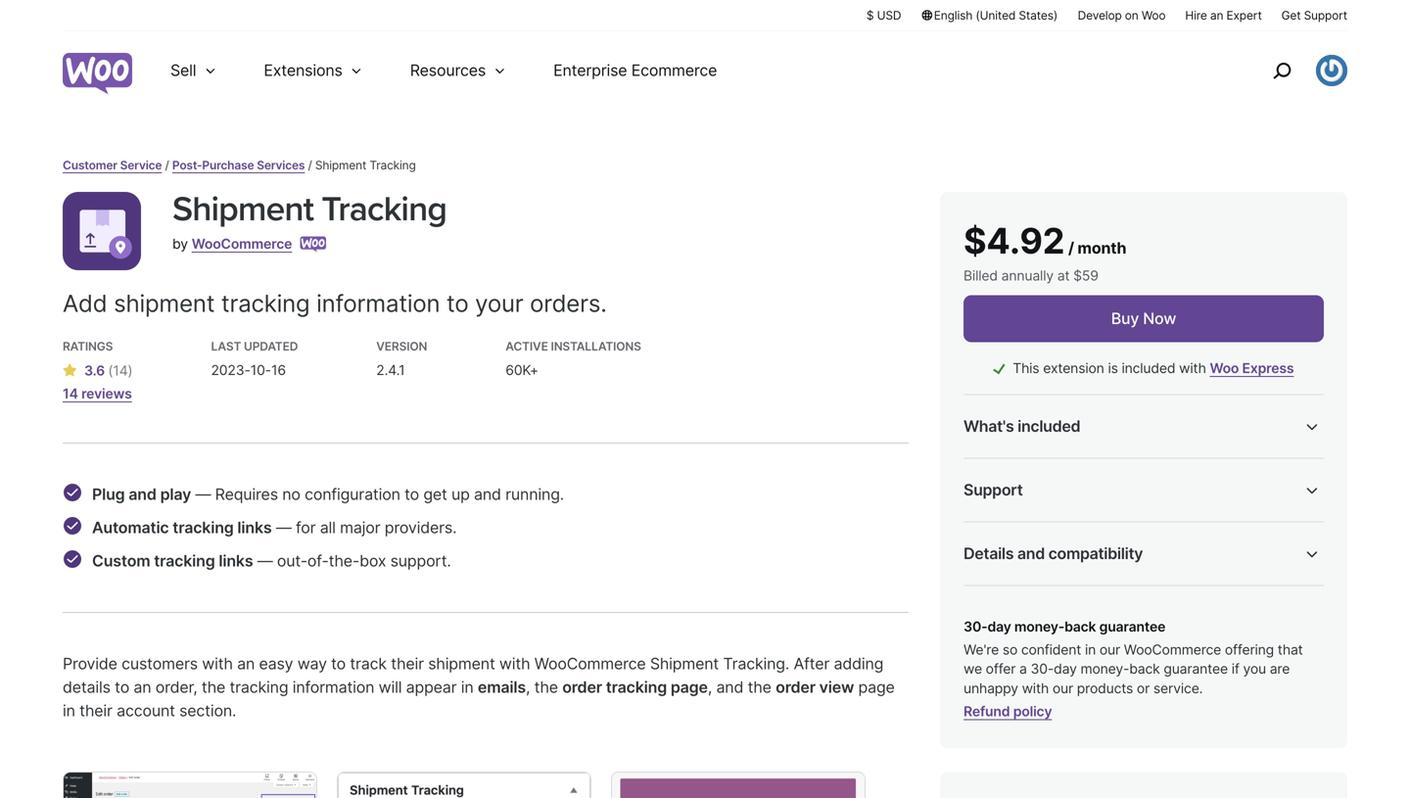 Task type: vqa. For each thing, say whether or not it's contained in the screenshot.
the understand
no



Task type: describe. For each thing, give the bounding box(es) containing it.
details
[[964, 544, 1014, 563]]

orders.
[[530, 289, 607, 318]]

2023- inside last updated 2023-10-16
[[211, 362, 251, 379]]

1 horizontal spatial 2023-
[[1101, 632, 1140, 649]]

guarantee for 30-day money-back guarantee we're so confident in our woocommerce offering that we offer a 30-day money-back guarantee if you are unhappy with our products or service. refund policy
[[1100, 619, 1166, 635]]

enterprise
[[554, 61, 627, 80]]

usd
[[877, 8, 902, 23]]

offering
[[1225, 642, 1275, 658]]

0 vertical spatial information
[[316, 289, 440, 318]]

policy inside 30-day money-back guarantee we're so confident in our woocommerce offering that we offer a 30-day money-back guarantee if you are unhappy with our products or service. refund policy
[[1014, 703, 1052, 720]]

0 horizontal spatial shipment
[[172, 189, 314, 230]]

we're
[[964, 642, 999, 658]]

box
[[360, 552, 386, 571]]

post-
[[172, 158, 202, 172]]

active installations 60k+
[[506, 339, 641, 379]]

1 horizontal spatial an
[[237, 654, 255, 674]]

hire
[[1186, 8, 1208, 23]]

with inside 30-day money-back guarantee we're so confident in our woocommerce offering that we offer a 30-day money-back guarantee if you are unhappy with our products or service. refund policy
[[1022, 680, 1049, 697]]

appear
[[406, 678, 457, 697]]

get
[[424, 485, 447, 504]]

2 vertical spatial guarantee
[[1164, 661, 1228, 678]]

and for plug
[[129, 485, 157, 504]]

annually
[[1002, 267, 1054, 284]]

sell
[[170, 61, 196, 80]]

woocommerce inside 30-day money-back guarantee we're so confident in our woocommerce offering that we offer a 30-day money-back guarantee if you are unhappy with our products or service. refund policy
[[1124, 642, 1222, 658]]

you
[[1244, 661, 1267, 678]]

version 2.4.1
[[376, 339, 427, 379]]

1 horizontal spatial version
[[1179, 632, 1230, 649]]

see
[[964, 612, 989, 628]]

tracking inside provide customers with an easy way to track their shipment with woocommerce shipment tracking. after adding details to an order, the tracking information will appear in
[[230, 678, 288, 697]]

1 vertical spatial our
[[1053, 680, 1074, 697]]

extensions inside button
[[264, 61, 343, 80]]

major
[[340, 518, 381, 537]]

day for 30-day money-back guarantee we're so confident in our woocommerce offering that we offer a 30-day money-back guarantee if you are unhappy with our products or service. refund policy
[[988, 619, 1012, 635]]

chevron up image for 1-year extension updates
[[1301, 415, 1324, 438]]

, inside woocommerce extensions , developed by woo
[[1276, 670, 1280, 686]]

1- for 1-year support
[[981, 482, 993, 499]]

expert
[[1227, 8, 1262, 23]]

enterprise ecommerce
[[554, 61, 717, 80]]

privacy
[[992, 612, 1040, 628]]

version history button
[[1179, 629, 1280, 652]]

last for last update
[[964, 632, 992, 649]]

ecommerce
[[632, 61, 717, 80]]

1 vertical spatial tracking
[[322, 189, 447, 230]]

way
[[298, 654, 327, 674]]

tracking.
[[723, 654, 790, 674]]

a
[[1020, 661, 1027, 678]]

service
[[120, 158, 162, 172]]

if
[[1232, 661, 1240, 678]]

this extension is included with woo express
[[1013, 360, 1294, 377]]

details and compatibility
[[964, 544, 1143, 563]]

develop
[[1078, 8, 1122, 23]]

shipping
[[1185, 747, 1242, 763]]

1- for 1-year extension updates
[[981, 452, 993, 469]]

track
[[350, 654, 387, 674]]

woocommerce up compatibility
[[1051, 516, 1166, 535]]

buy
[[1112, 309, 1140, 328]]

1 horizontal spatial 14
[[113, 363, 128, 379]]

support.
[[391, 552, 451, 571]]

woocommerce inside woocommerce extensions , developed by woo
[[1101, 670, 1201, 686]]

what's
[[964, 417, 1014, 436]]

2 order from the left
[[776, 678, 816, 697]]

history
[[1233, 632, 1280, 649]]

automatic
[[92, 518, 169, 537]]

in inside page in their account section.
[[63, 701, 75, 721]]

0 horizontal spatial ,
[[526, 678, 530, 697]]

provide
[[63, 654, 117, 674]]

all
[[320, 518, 336, 537]]

with up section.
[[202, 654, 233, 674]]

chevron up image
[[1301, 542, 1324, 566]]

check image
[[994, 360, 1013, 377]]

resources
[[410, 61, 486, 80]]

links for automatic tracking links
[[237, 518, 272, 537]]

2 the from the left
[[535, 678, 558, 697]]

0 vertical spatial support
[[1304, 8, 1348, 23]]

2 vertical spatial 30-
[[1031, 661, 1054, 678]]

1 horizontal spatial by
[[1029, 516, 1047, 535]]

the inside provide customers with an easy way to track their shipment with woocommerce shipment tracking. after adding details to an order, the tracking information will appear in
[[202, 678, 225, 697]]

english (united states) button
[[921, 7, 1059, 24]]

extensions button
[[240, 31, 387, 110]]

at
[[1058, 267, 1070, 284]]

view
[[820, 678, 854, 697]]

develop on woo
[[1078, 8, 1166, 23]]

provide customers with an easy way to track their shipment with woocommerce shipment tracking. after adding details to an order, the tracking information will appear in
[[63, 654, 884, 697]]

money- for 30-day money-back guarantee we're so confident in our woocommerce offering that we offer a 30-day money-back guarantee if you are unhappy with our products or service. refund policy
[[1015, 619, 1065, 635]]

2 vertical spatial day
[[1054, 661, 1077, 678]]

1 horizontal spatial ,
[[708, 678, 712, 697]]

$4.92
[[964, 219, 1065, 262]]

open account menu image
[[1317, 55, 1348, 86]]

― for for
[[276, 518, 292, 537]]

0 horizontal spatial shipment
[[114, 289, 215, 318]]

money- for 30-day money-back guarantee
[[1031, 512, 1080, 529]]

0 vertical spatial extension
[[1044, 360, 1105, 377]]

so
[[1003, 642, 1018, 658]]

woocommerce extensions , developed by woo
[[1101, 670, 1280, 706]]

ratings
[[63, 339, 113, 354]]

woocommerce inside provide customers with an easy way to track their shipment with woocommerce shipment tracking. after adding details to an order, the tracking information will appear in
[[535, 654, 646, 674]]

back for 30-day money-back guarantee we're so confident in our woocommerce offering that we offer a 30-day money-back guarantee if you are unhappy with our products or service. refund policy
[[1065, 619, 1097, 635]]

last for last updated 2023-10-16
[[211, 339, 241, 354]]

requires
[[215, 485, 278, 504]]

year for extension
[[993, 452, 1021, 469]]

30-day money-back guarantee we're so confident in our woocommerce offering that we offer a 30-day money-back guarantee if you are unhappy with our products or service. refund policy
[[964, 619, 1304, 720]]

easy
[[259, 654, 293, 674]]

$
[[867, 8, 874, 23]]

compatibility
[[1049, 544, 1143, 563]]

confident
[[1022, 642, 1082, 658]]

0 vertical spatial our
[[1100, 642, 1121, 658]]

the-
[[329, 552, 360, 571]]

1 vertical spatial 16
[[1161, 632, 1176, 649]]

last update
[[964, 632, 1041, 649]]

)
[[128, 363, 133, 379]]

10- inside last updated 2023-10-16
[[251, 362, 271, 379]]

by woocommerce
[[172, 236, 292, 252]]

shipment tracking
[[172, 189, 447, 230]]

refund policy link
[[964, 703, 1052, 720]]

extensions inside woocommerce extensions , developed by woo
[[1205, 670, 1276, 686]]

english
[[934, 8, 973, 23]]

0 vertical spatial included
[[1122, 360, 1176, 377]]

customer
[[63, 158, 117, 172]]

with left woo express
[[1180, 360, 1207, 377]]

automatic tracking links ― for all major providers.
[[92, 518, 457, 537]]

offer
[[986, 661, 1016, 678]]

get support
[[1282, 8, 1348, 23]]

or
[[1137, 680, 1150, 697]]

emails
[[478, 678, 526, 697]]

1 order from the left
[[563, 678, 602, 697]]

by inside woocommerce extensions , developed by woo
[[1174, 689, 1190, 706]]

30-day money-back guarantee
[[981, 512, 1178, 529]]

back for 30-day money-back guarantee
[[1080, 512, 1110, 529]]

resources button
[[387, 31, 530, 110]]

active
[[506, 339, 548, 354]]

0 vertical spatial by
[[172, 236, 188, 252]]

shipment inside provide customers with an easy way to track their shipment with woocommerce shipment tracking. after adding details to an order, the tracking information will appear in
[[428, 654, 495, 674]]

woo inside woocommerce extensions , developed by woo
[[1193, 689, 1222, 706]]

updated
[[244, 339, 298, 354]]

breadcrumb element
[[63, 157, 1348, 174]]

developed by woo link
[[1101, 689, 1222, 706]]

custom tracking links ― out-of-the-box support.
[[92, 552, 451, 571]]

to left get
[[405, 485, 419, 504]]

add
[[63, 289, 107, 318]]



Task type: locate. For each thing, give the bounding box(es) containing it.
links down requires
[[237, 518, 272, 537]]

version up 2.4.1
[[376, 339, 427, 354]]

1-year support
[[981, 482, 1074, 499]]

and left play in the left of the page
[[129, 485, 157, 504]]

year up handled
[[993, 482, 1021, 499]]

an left easy
[[237, 654, 255, 674]]

woocommerce up emails , the order tracking page , and the order view
[[535, 654, 646, 674]]

see privacy policy link
[[964, 612, 1082, 628]]

the up section.
[[202, 678, 225, 697]]

1 year from the top
[[993, 452, 1021, 469]]

information up version 2.4.1
[[316, 289, 440, 318]]

0 horizontal spatial woo
[[1142, 8, 1166, 23]]

chevron up image
[[1301, 415, 1324, 438], [1301, 479, 1324, 502]]

by down post-
[[172, 236, 188, 252]]

enterprise ecommerce link
[[530, 31, 741, 110]]

/ up "at"
[[1069, 239, 1075, 258]]

1 vertical spatial 14
[[63, 386, 78, 402]]

1 vertical spatial 2023-
[[1101, 632, 1140, 649]]

tracking inside breadcrumb element
[[370, 158, 416, 172]]

1 horizontal spatial support
[[1304, 8, 1348, 23]]

out-
[[277, 552, 308, 571]]

0 vertical spatial extensions
[[264, 61, 343, 80]]

options
[[1246, 747, 1297, 763]]

and down tracking.
[[717, 678, 744, 697]]

their up will
[[391, 654, 424, 674]]

1 vertical spatial policy
[[1014, 703, 1052, 720]]

woo
[[1142, 8, 1166, 23], [1193, 689, 1222, 706]]

customer service link
[[63, 158, 162, 172]]

2 horizontal spatial ,
[[1276, 670, 1280, 686]]

1 horizontal spatial order
[[776, 678, 816, 697]]

the right emails
[[535, 678, 558, 697]]

reviews
[[81, 386, 132, 402]]

― for requires
[[195, 485, 211, 504]]

order,
[[156, 678, 197, 697]]

1 vertical spatial shipment
[[650, 654, 719, 674]]

in right confident
[[1085, 642, 1096, 658]]

woo right on
[[1142, 8, 1166, 23]]

2 horizontal spatial by
[[1174, 689, 1190, 706]]

year for support
[[993, 482, 1021, 499]]

our down confident
[[1053, 680, 1074, 697]]

1 vertical spatial extensions
[[1205, 670, 1276, 686]]

3.6
[[84, 363, 105, 379]]

version up woocommerce extensions link
[[1179, 632, 1230, 649]]

1 vertical spatial 10-
[[1140, 632, 1161, 649]]

product icon image
[[63, 192, 141, 270]]

1 vertical spatial shipment
[[428, 654, 495, 674]]

handled by woocommerce
[[964, 516, 1166, 535]]

with down a on the right
[[1022, 680, 1049, 697]]

after
[[794, 654, 830, 674]]

30- up details on the bottom of the page
[[981, 512, 1004, 529]]

― left for
[[276, 518, 292, 537]]

an right the hire
[[1211, 8, 1224, 23]]

1 vertical spatial support
[[964, 481, 1023, 500]]

to
[[447, 289, 469, 318], [405, 485, 419, 504], [331, 654, 346, 674], [115, 678, 129, 697]]

updates
[[1090, 452, 1141, 469]]

policy
[[1043, 612, 1082, 628], [1014, 703, 1052, 720]]

update
[[995, 632, 1041, 649]]

shipment inside provide customers with an easy way to track their shipment with woocommerce shipment tracking. after adding details to an order, the tracking information will appear in
[[650, 654, 719, 674]]

policy up confident
[[1043, 612, 1082, 628]]

money-
[[1031, 512, 1080, 529], [1015, 619, 1065, 635], [1081, 661, 1130, 678]]

last updated 2023-10-16
[[211, 339, 298, 379]]

30- up we're
[[964, 619, 988, 635]]

0 vertical spatial guarantee
[[1114, 512, 1178, 529]]

service navigation menu element
[[1231, 39, 1348, 102]]

0 horizontal spatial page
[[671, 678, 708, 697]]

2 page from the left
[[859, 678, 895, 697]]

woocommerce link up compatibility
[[1051, 516, 1166, 535]]

developed
[[1101, 689, 1170, 706]]

their inside page in their account section.
[[79, 701, 112, 721]]

their down details on the bottom
[[79, 701, 112, 721]]

woocommerce up developed by woo link
[[1101, 670, 1201, 686]]

woocommerce link for by
[[192, 236, 292, 252]]

money- up products
[[1081, 661, 1130, 678]]

woocommerce left developed by woocommerce icon
[[192, 236, 292, 252]]

1 horizontal spatial 10-
[[1140, 632, 1161, 649]]

14 reviews link
[[63, 384, 133, 404]]

developed by woocommerce image
[[300, 237, 327, 252]]

last down see
[[964, 632, 992, 649]]

0 vertical spatial links
[[237, 518, 272, 537]]

2023- up products
[[1101, 632, 1140, 649]]

2 vertical spatial money-
[[1081, 661, 1130, 678]]

develop on woo link
[[1078, 7, 1166, 24]]

guarantee up compatibility
[[1114, 512, 1178, 529]]

0 horizontal spatial included
[[1018, 417, 1081, 436]]

16 down updated
[[271, 362, 286, 379]]

0 horizontal spatial last
[[211, 339, 241, 354]]

links down automatic tracking links ― for all major providers.
[[219, 552, 253, 571]]

1 vertical spatial extension
[[1025, 452, 1086, 469]]

support right "get" in the right of the page
[[1304, 8, 1348, 23]]

an up account
[[134, 678, 151, 697]]

shipment up appear
[[428, 654, 495, 674]]

policy down a on the right
[[1014, 703, 1052, 720]]

2 vertical spatial by
[[1174, 689, 1190, 706]]

extension left is
[[1044, 360, 1105, 377]]

an inside "hire an expert" link
[[1211, 8, 1224, 23]]

by down woocommerce extensions link
[[1174, 689, 1190, 706]]

1 horizontal spatial ―
[[257, 552, 273, 571]]

woocommerce extensions link
[[1101, 670, 1276, 686]]

page
[[671, 678, 708, 697], [859, 678, 895, 697]]

2 vertical spatial back
[[1130, 661, 1160, 678]]

0 vertical spatial day
[[1004, 512, 1027, 529]]

of-
[[308, 552, 329, 571]]

14 right the 3.6
[[113, 363, 128, 379]]

extensions down offering
[[1205, 670, 1276, 686]]

woocommerce link left developed by woocommerce icon
[[192, 236, 292, 252]]

0 horizontal spatial /
[[165, 158, 169, 172]]

1 vertical spatial ―
[[276, 518, 292, 537]]

1 1- from the top
[[981, 452, 993, 469]]

0 vertical spatial shipment
[[114, 289, 215, 318]]

search image
[[1267, 55, 1298, 86]]

information
[[316, 289, 440, 318], [293, 678, 375, 697]]

and for delivery
[[1158, 747, 1182, 763]]

1 the from the left
[[202, 678, 225, 697]]

what's included
[[964, 417, 1081, 436]]

0 vertical spatial 14
[[113, 363, 128, 379]]

back up compatibility
[[1080, 512, 1110, 529]]

0 horizontal spatial 10-
[[251, 362, 271, 379]]

2 vertical spatial an
[[134, 678, 151, 697]]

information inside provide customers with an easy way to track their shipment with woocommerce shipment tracking. after adding details to an order, the tracking information will appear in
[[293, 678, 375, 697]]

1 vertical spatial 1-
[[981, 482, 993, 499]]

0 horizontal spatial extensions
[[264, 61, 343, 80]]

0 vertical spatial 1-
[[981, 452, 993, 469]]

last
[[211, 339, 241, 354], [964, 632, 992, 649]]

1 horizontal spatial the
[[535, 678, 558, 697]]

page inside page in their account section.
[[859, 678, 895, 697]]

woocommerce
[[192, 236, 292, 252], [1051, 516, 1166, 535], [1124, 642, 1222, 658], [535, 654, 646, 674], [1101, 670, 1201, 686]]

0 vertical spatial 16
[[271, 362, 286, 379]]

running.
[[506, 485, 564, 504]]

back up confident
[[1065, 619, 1097, 635]]

purchase
[[202, 158, 254, 172]]

delivery and shipping options
[[1101, 747, 1297, 763]]

$4.92 / month billed annually at $59
[[964, 219, 1127, 284]]

30- for 30-day money-back guarantee we're so confident in our woocommerce offering that we offer a 30-day money-back guarantee if you are unhappy with our products or service. refund policy
[[964, 619, 988, 635]]

,
[[1276, 670, 1280, 686], [526, 678, 530, 697], [708, 678, 712, 697]]

information down way
[[293, 678, 375, 697]]

in inside provide customers with an easy way to track their shipment with woocommerce shipment tracking. after adding details to an order, the tracking information will appear in
[[461, 678, 474, 697]]

0 horizontal spatial in
[[63, 701, 75, 721]]

shipment
[[172, 189, 314, 230], [650, 654, 719, 674]]

states)
[[1019, 8, 1058, 23]]

their inside provide customers with an easy way to track their shipment with woocommerce shipment tracking. after adding details to an order, the tracking information will appear in
[[391, 654, 424, 674]]

10- down updated
[[251, 362, 271, 379]]

1 vertical spatial their
[[79, 701, 112, 721]]

1 vertical spatial chevron up image
[[1301, 479, 1324, 502]]

in inside 30-day money-back guarantee we're so confident in our woocommerce offering that we offer a 30-day money-back guarantee if you are unhappy with our products or service. refund policy
[[1085, 642, 1096, 658]]

by up details and compatibility
[[1029, 516, 1047, 535]]

woocommerce link for handled by
[[1051, 516, 1166, 535]]

day for 30-day money-back guarantee
[[1004, 512, 1027, 529]]

guarantee up or
[[1100, 619, 1166, 635]]

― right play in the left of the page
[[195, 485, 211, 504]]

1 horizontal spatial /
[[1069, 239, 1075, 258]]

year up 1-year support
[[993, 452, 1021, 469]]

14 left reviews
[[63, 386, 78, 402]]

that
[[1278, 642, 1304, 658]]

our up products
[[1100, 642, 1121, 658]]

0 vertical spatial woo
[[1142, 8, 1166, 23]]

last left updated
[[211, 339, 241, 354]]

back up or
[[1130, 661, 1160, 678]]

chevron up image for handled by
[[1301, 479, 1324, 502]]

delivery
[[1101, 747, 1154, 763]]

up
[[452, 485, 470, 504]]

2 horizontal spatial ―
[[276, 518, 292, 537]]

0 horizontal spatial order
[[563, 678, 602, 697]]

0 vertical spatial policy
[[1043, 612, 1082, 628]]

― for out-
[[257, 552, 273, 571]]

order right emails
[[563, 678, 602, 697]]

the
[[202, 678, 225, 697], [535, 678, 558, 697], [748, 678, 772, 697]]

tracking down / shipment
[[322, 189, 447, 230]]

account
[[117, 701, 175, 721]]

2 horizontal spatial the
[[748, 678, 772, 697]]

0 vertical spatial version
[[376, 339, 427, 354]]

1 page from the left
[[671, 678, 708, 697]]

shipment up by woocommerce
[[172, 189, 314, 230]]

1 vertical spatial woo
[[1193, 689, 1222, 706]]

1 horizontal spatial shipment
[[650, 654, 719, 674]]

providers.
[[385, 518, 457, 537]]

customer service / post-purchase services / shipment tracking
[[63, 158, 416, 172]]

(united
[[976, 8, 1016, 23]]

included right is
[[1122, 360, 1176, 377]]

0 vertical spatial year
[[993, 452, 1021, 469]]

page in their account section.
[[63, 678, 895, 721]]

16 inside last updated 2023-10-16
[[271, 362, 286, 379]]

last inside last updated 2023-10-16
[[211, 339, 241, 354]]

installations
[[551, 339, 641, 354]]

1 horizontal spatial their
[[391, 654, 424, 674]]

order down after
[[776, 678, 816, 697]]

1 vertical spatial last
[[964, 632, 992, 649]]

1 horizontal spatial 16
[[1161, 632, 1176, 649]]

2 1- from the top
[[981, 482, 993, 499]]

1 chevron up image from the top
[[1301, 415, 1324, 438]]

now
[[1144, 309, 1177, 328]]

0 horizontal spatial 2023-
[[211, 362, 251, 379]]

―
[[195, 485, 211, 504], [276, 518, 292, 537], [257, 552, 273, 571]]

and right details on the bottom of the page
[[1018, 544, 1045, 563]]

1- down what's
[[981, 452, 993, 469]]

woocommerce link
[[192, 236, 292, 252], [1051, 516, 1166, 535]]

hire an expert
[[1186, 8, 1262, 23]]

our
[[1100, 642, 1121, 658], [1053, 680, 1074, 697]]

in left emails
[[461, 678, 474, 697]]

money- up confident
[[1015, 619, 1065, 635]]

1 vertical spatial version
[[1179, 632, 1230, 649]]

in
[[1085, 642, 1096, 658], [461, 678, 474, 697], [63, 701, 75, 721]]

0 horizontal spatial 14
[[63, 386, 78, 402]]

and for details
[[1018, 544, 1045, 563]]

0 vertical spatial back
[[1080, 512, 1110, 529]]

0 horizontal spatial the
[[202, 678, 225, 697]]

the down tracking.
[[748, 678, 772, 697]]

order
[[563, 678, 602, 697], [776, 678, 816, 697]]

0 horizontal spatial support
[[964, 481, 1023, 500]]

1 vertical spatial 30-
[[964, 619, 988, 635]]

with up emails
[[500, 654, 530, 674]]

0 vertical spatial /
[[165, 158, 169, 172]]

extensions up services
[[264, 61, 343, 80]]

16 up woocommerce extensions link
[[1161, 632, 1176, 649]]

extension up support
[[1025, 452, 1086, 469]]

custom
[[92, 552, 150, 571]]

1 horizontal spatial our
[[1100, 642, 1121, 658]]

30- right a on the right
[[1031, 661, 1054, 678]]

money- down support
[[1031, 512, 1080, 529]]

english (united states)
[[934, 8, 1058, 23]]

support up handled
[[964, 481, 1023, 500]]

2 year from the top
[[993, 482, 1021, 499]]

shipment up )
[[114, 289, 215, 318]]

0 vertical spatial chevron up image
[[1301, 415, 1324, 438]]

to right way
[[331, 654, 346, 674]]

to left your
[[447, 289, 469, 318]]

10-
[[251, 362, 271, 379], [1140, 632, 1161, 649]]

support
[[1304, 8, 1348, 23], [964, 481, 1023, 500]]

1 vertical spatial included
[[1018, 417, 1081, 436]]

0 vertical spatial their
[[391, 654, 424, 674]]

0 vertical spatial money-
[[1031, 512, 1080, 529]]

version
[[376, 339, 427, 354], [1179, 632, 1230, 649]]

delivery and shipping options link
[[1101, 747, 1297, 763]]

0 horizontal spatial an
[[134, 678, 151, 697]]

0 vertical spatial 10-
[[251, 362, 271, 379]]

/ left post-
[[165, 158, 169, 172]]

guarantee up "service."
[[1164, 661, 1228, 678]]

1 vertical spatial money-
[[1015, 619, 1065, 635]]

unhappy
[[964, 680, 1019, 697]]

woo down woocommerce extensions link
[[1193, 689, 1222, 706]]

handled
[[964, 516, 1025, 535]]

$ usd button
[[867, 7, 902, 24]]

1 horizontal spatial in
[[461, 678, 474, 697]]

/ inside breadcrumb element
[[165, 158, 169, 172]]

0 vertical spatial 30-
[[981, 512, 1004, 529]]

and right the up
[[474, 485, 501, 504]]

on
[[1125, 8, 1139, 23]]

customers
[[122, 654, 198, 674]]

get support link
[[1282, 7, 1348, 24]]

tracking right / shipment
[[370, 158, 416, 172]]

1 vertical spatial /
[[1069, 239, 1075, 258]]

1- up handled
[[981, 482, 993, 499]]

woo express
[[1210, 360, 1294, 377]]

0 vertical spatial 2023-
[[211, 362, 251, 379]]

0 horizontal spatial by
[[172, 236, 188, 252]]

1 horizontal spatial woo
[[1193, 689, 1222, 706]]

0 horizontal spatial woocommerce link
[[192, 236, 292, 252]]

guarantee for 30-day money-back guarantee
[[1114, 512, 1178, 529]]

0 horizontal spatial 16
[[271, 362, 286, 379]]

0 vertical spatial an
[[1211, 8, 1224, 23]]

1 vertical spatial day
[[988, 619, 1012, 635]]

0 vertical spatial last
[[211, 339, 241, 354]]

2 horizontal spatial an
[[1211, 8, 1224, 23]]

2023- down updated
[[211, 362, 251, 379]]

to up account
[[115, 678, 129, 697]]

their
[[391, 654, 424, 674], [79, 701, 112, 721]]

links for custom tracking links
[[219, 552, 253, 571]]

/ inside $4.92 / month billed annually at $59
[[1069, 239, 1075, 258]]

2 chevron up image from the top
[[1301, 479, 1324, 502]]

1 horizontal spatial shipment
[[428, 654, 495, 674]]

and right delivery
[[1158, 747, 1182, 763]]

products
[[1077, 680, 1134, 697]]

1 vertical spatial back
[[1065, 619, 1097, 635]]

0 vertical spatial woocommerce link
[[192, 236, 292, 252]]

2023-
[[211, 362, 251, 379], [1101, 632, 1140, 649]]

woocommerce up woocommerce extensions link
[[1124, 642, 1222, 658]]

0 horizontal spatial version
[[376, 339, 427, 354]]

3 the from the left
[[748, 678, 772, 697]]

included up 1-year extension updates
[[1018, 417, 1081, 436]]

in down details on the bottom
[[63, 701, 75, 721]]

10- up or
[[1140, 632, 1161, 649]]

1-year extension updates
[[981, 452, 1141, 469]]

1 horizontal spatial woocommerce link
[[1051, 516, 1166, 535]]

30- for 30-day money-back guarantee
[[981, 512, 1004, 529]]

― left out-
[[257, 552, 273, 571]]

billed
[[964, 267, 998, 284]]

shipment up emails , the order tracking page , and the order view
[[650, 654, 719, 674]]

add shipment tracking information to your orders.
[[63, 289, 607, 318]]

1 horizontal spatial last
[[964, 632, 992, 649]]

extensions
[[264, 61, 343, 80], [1205, 670, 1276, 686]]

your
[[475, 289, 524, 318]]

plug
[[92, 485, 125, 504]]

0 vertical spatial shipment
[[172, 189, 314, 230]]



